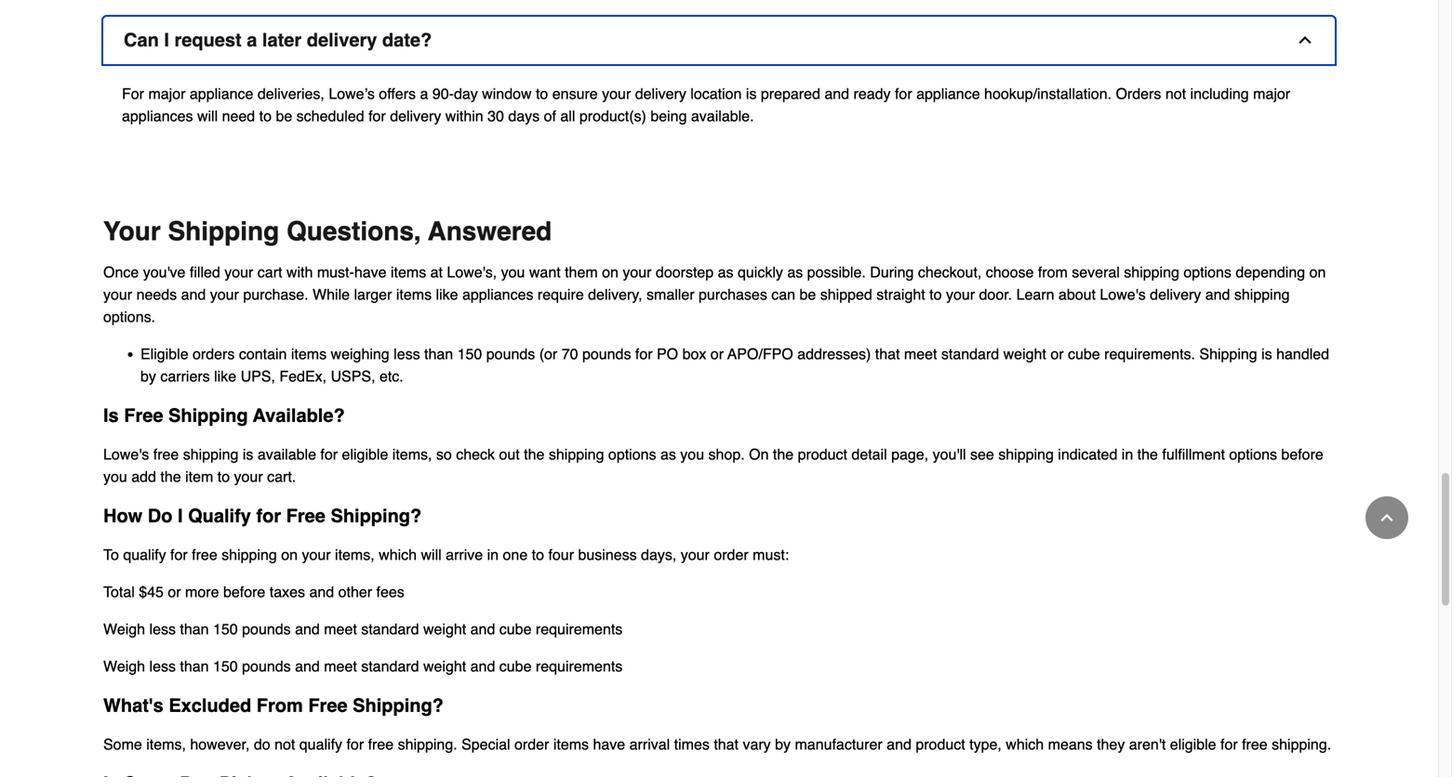 Task type: vqa. For each thing, say whether or not it's contained in the screenshot.
( corresponding to Black
no



Task type: locate. For each thing, give the bounding box(es) containing it.
them
[[565, 264, 598, 281]]

how do i qualify for free shipping?
[[103, 506, 422, 527]]

standard
[[942, 346, 1000, 363], [361, 621, 419, 638], [361, 658, 419, 676]]

0 vertical spatial lowe's
[[1100, 286, 1146, 303]]

be inside for major appliance deliveries, lowe's offers a 90-day window to ensure your delivery location is prepared and ready for appliance hookup/installation. orders not including major appliances will need to be scheduled for delivery within 30 days of all product(s) being available.
[[276, 107, 292, 125]]

free right from in the bottom left of the page
[[308, 696, 348, 717]]

0 horizontal spatial appliances
[[122, 107, 193, 125]]

your left cart
[[224, 264, 253, 281]]

1 vertical spatial product
[[916, 736, 966, 754]]

have inside once you've filled your cart with must-have items at lowe's, you want them on your doorstep as quickly as possible. during checkout, choose from several shipping options depending on your needs and your purchase. while larger items like appliances require delivery, smaller purchases can be shipped straight to your door. learn about lowe's delivery and shipping options.
[[354, 264, 387, 281]]

1 horizontal spatial appliance
[[917, 85, 980, 102]]

0 horizontal spatial product
[[798, 446, 848, 463]]

weigh down total
[[103, 621, 145, 638]]

your
[[602, 85, 631, 102], [224, 264, 253, 281], [623, 264, 652, 281], [103, 286, 132, 303], [210, 286, 239, 303], [946, 286, 975, 303], [234, 468, 263, 486], [302, 547, 331, 564], [681, 547, 710, 564]]

1 horizontal spatial or
[[711, 346, 724, 363]]

vary
[[743, 736, 771, 754]]

be down deliveries,
[[276, 107, 292, 125]]

0 horizontal spatial shipping.
[[398, 736, 458, 754]]

lowe's free shipping is available for eligible items, so check out the shipping options as you shop. on the product detail page, you'll see shipping indicated in the fulfillment options before you add the item to your cart.
[[103, 446, 1324, 486]]

later
[[262, 29, 302, 51]]

weight down 'learn'
[[1004, 346, 1047, 363]]

1 vertical spatial meet
[[324, 621, 357, 638]]

appliances down for
[[122, 107, 193, 125]]

the right out
[[524, 446, 545, 463]]

not right the do
[[275, 736, 295, 754]]

for right aren't
[[1221, 736, 1238, 754]]

0 horizontal spatial before
[[223, 584, 266, 601]]

available
[[258, 446, 316, 463]]

shipping left the handled
[[1200, 346, 1258, 363]]

purchase.
[[243, 286, 309, 303]]

meet
[[904, 346, 938, 363], [324, 621, 357, 638], [324, 658, 357, 676]]

free inside lowe's free shipping is available for eligible items, so check out the shipping options as you shop. on the product detail page, you'll see shipping indicated in the fulfillment options before you add the item to your cart.
[[153, 446, 179, 463]]

be inside once you've filled your cart with must-have items at lowe's, you want them on your doorstep as quickly as possible. during checkout, choose from several shipping options depending on your needs and your purchase. while larger items like appliances require delivery, smaller purchases can be shipped straight to your door. learn about lowe's delivery and shipping options.
[[800, 286, 816, 303]]

0 vertical spatial a
[[247, 29, 257, 51]]

larger
[[354, 286, 392, 303]]

can
[[124, 29, 159, 51]]

1 vertical spatial free
[[286, 506, 326, 527]]

to inside lowe's free shipping is available for eligible items, so check out the shipping options as you shop. on the product detail page, you'll see shipping indicated in the fulfillment options before you add the item to your cart.
[[218, 468, 230, 486]]

shipping up "total $45 or more before taxes and other fees"
[[222, 547, 277, 564]]

not right orders
[[1166, 85, 1187, 102]]

on up delivery,
[[602, 264, 619, 281]]

2 weigh from the top
[[103, 658, 145, 676]]

chevron up image
[[1296, 31, 1315, 49]]

lowe's
[[329, 85, 375, 102]]

0 horizontal spatial which
[[379, 547, 417, 564]]

1 vertical spatial 150
[[213, 621, 238, 638]]

eligible down "available?"
[[342, 446, 388, 463]]

so
[[436, 446, 452, 463]]

i inside button
[[164, 29, 169, 51]]

1 vertical spatial weight
[[423, 621, 466, 638]]

0 horizontal spatial i
[[164, 29, 169, 51]]

to
[[536, 85, 548, 102], [259, 107, 272, 125], [930, 286, 942, 303], [218, 468, 230, 486], [532, 547, 544, 564]]

can
[[772, 286, 796, 303]]

have left arrival
[[593, 736, 626, 754]]

2 horizontal spatial is
[[1262, 346, 1273, 363]]

shop.
[[709, 446, 745, 463]]

to qualify for free shipping on your items, which will arrive in one to four business days, your order must:
[[103, 547, 789, 564]]

not
[[1166, 85, 1187, 102], [275, 736, 295, 754]]

smaller
[[647, 286, 695, 303]]

will left arrive
[[421, 547, 442, 564]]

your up taxes
[[302, 547, 331, 564]]

offers
[[379, 85, 416, 102]]

for
[[122, 85, 144, 102]]

0 vertical spatial items,
[[393, 446, 432, 463]]

chevron up image
[[1378, 509, 1397, 528]]

i right can
[[164, 29, 169, 51]]

days,
[[641, 547, 677, 564]]

purchases
[[699, 286, 768, 303]]

2 vertical spatial free
[[308, 696, 348, 717]]

appliances down lowe's,
[[462, 286, 534, 303]]

items inside eligible orders contain items weighing less than 150 pounds (or 70 pounds for po box or apo/fpo addresses) that meet standard weight or cube requirements. shipping is handled by carriers like ups, fedex, usps, etc.
[[291, 346, 327, 363]]

major right for
[[148, 85, 186, 102]]

1 shipping. from the left
[[398, 736, 458, 754]]

1 vertical spatial order
[[515, 736, 549, 754]]

1 horizontal spatial order
[[714, 547, 749, 564]]

appliances
[[122, 107, 193, 125], [462, 286, 534, 303]]

1 horizontal spatial which
[[1006, 736, 1044, 754]]

150 left (or
[[457, 346, 482, 363]]

your shipping questions, answered
[[103, 217, 552, 247]]

a left 90-
[[420, 85, 428, 102]]

0 vertical spatial be
[[276, 107, 292, 125]]

handled
[[1277, 346, 1330, 363]]

or right the $45
[[168, 584, 181, 601]]

1 vertical spatial not
[[275, 736, 295, 754]]

qualify right to
[[123, 547, 166, 564]]

carriers
[[160, 368, 210, 385]]

i
[[164, 29, 169, 51], [178, 506, 183, 527]]

delivery up lowe's
[[307, 29, 377, 51]]

do
[[148, 506, 173, 527]]

appliance up need
[[190, 85, 253, 102]]

to down checkout,
[[930, 286, 942, 303]]

2 weigh less than 150 pounds and meet standard weight and cube requirements from the top
[[103, 658, 623, 676]]

150 down more
[[213, 621, 238, 638]]

i right do
[[178, 506, 183, 527]]

you'll
[[933, 446, 966, 463]]

delivery inside button
[[307, 29, 377, 51]]

or down about
[[1051, 346, 1064, 363]]

1 vertical spatial requirements
[[536, 658, 623, 676]]

shipping
[[168, 217, 279, 247], [1200, 346, 1258, 363], [168, 405, 248, 427]]

0 vertical spatial cube
[[1068, 346, 1101, 363]]

about
[[1059, 286, 1096, 303]]

1 vertical spatial be
[[800, 286, 816, 303]]

1 appliance from the left
[[190, 85, 253, 102]]

will left need
[[197, 107, 218, 125]]

ready
[[854, 85, 891, 102]]

delivery inside once you've filled your cart with must-have items at lowe's, you want them on your doorstep as quickly as possible. during checkout, choose from several shipping options depending on your needs and your purchase. while larger items like appliances require delivery, smaller purchases can be shipped straight to your door. learn about lowe's delivery and shipping options.
[[1150, 286, 1202, 303]]

1 vertical spatial shipping?
[[353, 696, 444, 717]]

have
[[354, 264, 387, 281], [593, 736, 626, 754]]

1 vertical spatial weigh less than 150 pounds and meet standard weight and cube requirements
[[103, 658, 623, 676]]

1 vertical spatial like
[[214, 368, 236, 385]]

like inside eligible orders contain items weighing less than 150 pounds (or 70 pounds for po box or apo/fpo addresses) that meet standard weight or cube requirements. shipping is handled by carriers like ups, fedex, usps, etc.
[[214, 368, 236, 385]]

0 vertical spatial appliances
[[122, 107, 193, 125]]

0 horizontal spatial be
[[276, 107, 292, 125]]

you left want
[[501, 264, 525, 281]]

by right vary
[[775, 736, 791, 754]]

more
[[185, 584, 219, 601]]

in inside lowe's free shipping is available for eligible items, so check out the shipping options as you shop. on the product detail page, you'll see shipping indicated in the fulfillment options before you add the item to your cart.
[[1122, 446, 1134, 463]]

0 vertical spatial product
[[798, 446, 848, 463]]

pounds
[[486, 346, 535, 363], [582, 346, 631, 363], [242, 621, 291, 638], [242, 658, 291, 676]]

2 vertical spatial shipping
[[168, 405, 248, 427]]

your left cart.
[[234, 468, 263, 486]]

by down eligible
[[141, 368, 156, 385]]

0 vertical spatial standard
[[942, 346, 1000, 363]]

which right the 'type,'
[[1006, 736, 1044, 754]]

0 vertical spatial qualify
[[123, 547, 166, 564]]

you left "shop."
[[681, 446, 705, 463]]

once
[[103, 264, 139, 281]]

before inside lowe's free shipping is available for eligible items, so check out the shipping options as you shop. on the product detail page, you'll see shipping indicated in the fulfillment options before you add the item to your cart.
[[1282, 446, 1324, 463]]

for
[[895, 85, 913, 102], [369, 107, 386, 125], [635, 346, 653, 363], [321, 446, 338, 463], [256, 506, 281, 527], [170, 547, 188, 564], [347, 736, 364, 754], [1221, 736, 1238, 754]]

which up fees on the bottom of page
[[379, 547, 417, 564]]

appliance right ready
[[917, 85, 980, 102]]

some items, however, do not qualify for free shipping. special order items have arrival times that vary by manufacturer and product type, which means they aren't eligible for free shipping.
[[103, 736, 1332, 754]]

items
[[391, 264, 426, 281], [396, 286, 432, 303], [291, 346, 327, 363], [554, 736, 589, 754]]

0 vertical spatial not
[[1166, 85, 1187, 102]]

2 shipping. from the left
[[1272, 736, 1332, 754]]

150
[[457, 346, 482, 363], [213, 621, 238, 638], [213, 658, 238, 676]]

items, inside lowe's free shipping is available for eligible items, so check out the shipping options as you shop. on the product detail page, you'll see shipping indicated in the fulfillment options before you add the item to your cart.
[[393, 446, 432, 463]]

scroll to top element
[[1366, 497, 1409, 540]]

learn
[[1017, 286, 1055, 303]]

1 horizontal spatial eligible
[[1170, 736, 1217, 754]]

have up larger
[[354, 264, 387, 281]]

0 horizontal spatial is
[[243, 446, 253, 463]]

a
[[247, 29, 257, 51], [420, 85, 428, 102]]

1 horizontal spatial not
[[1166, 85, 1187, 102]]

your down checkout,
[[946, 286, 975, 303]]

with
[[287, 264, 313, 281]]

shipping up filled
[[168, 217, 279, 247]]

available?
[[253, 405, 345, 427]]

0 vertical spatial have
[[354, 264, 387, 281]]

you left add
[[103, 468, 127, 486]]

and
[[825, 85, 850, 102], [181, 286, 206, 303], [1206, 286, 1231, 303], [309, 584, 334, 601], [295, 621, 320, 638], [471, 621, 495, 638], [295, 658, 320, 676], [471, 658, 495, 676], [887, 736, 912, 754]]

lowe's down several
[[1100, 286, 1146, 303]]

that right addresses)
[[875, 346, 900, 363]]

2 vertical spatial is
[[243, 446, 253, 463]]

shipping down depending
[[1235, 286, 1290, 303]]

2 horizontal spatial as
[[788, 264, 803, 281]]

is left available on the left bottom of page
[[243, 446, 253, 463]]

order right special
[[515, 736, 549, 754]]

1 horizontal spatial major
[[1254, 85, 1291, 102]]

weigh up what's
[[103, 658, 145, 676]]

1 horizontal spatial a
[[420, 85, 428, 102]]

on up taxes
[[281, 547, 298, 564]]

in left the one
[[487, 547, 499, 564]]

eligible
[[342, 446, 388, 463], [1170, 736, 1217, 754]]

lowe's up add
[[103, 446, 149, 463]]

items down at
[[396, 286, 432, 303]]

1 vertical spatial you
[[681, 446, 705, 463]]

1 horizontal spatial have
[[593, 736, 626, 754]]

1 vertical spatial lowe's
[[103, 446, 149, 463]]

2 horizontal spatial items,
[[393, 446, 432, 463]]

cube down the one
[[500, 621, 532, 638]]

cube
[[1068, 346, 1101, 363], [500, 621, 532, 638], [500, 658, 532, 676]]

than right 'weighing'
[[424, 346, 453, 363]]

less up what's
[[149, 658, 176, 676]]

type,
[[970, 736, 1002, 754]]

product left detail
[[798, 446, 848, 463]]

a inside button
[[247, 29, 257, 51]]

free
[[124, 405, 163, 427], [286, 506, 326, 527], [308, 696, 348, 717]]

1 horizontal spatial i
[[178, 506, 183, 527]]

as inside lowe's free shipping is available for eligible items, so check out the shipping options as you shop. on the product detail page, you'll see shipping indicated in the fulfillment options before you add the item to your cart.
[[661, 446, 676, 463]]

from
[[1038, 264, 1068, 281]]

1 horizontal spatial be
[[800, 286, 816, 303]]

special
[[462, 736, 510, 754]]

1 horizontal spatial you
[[501, 264, 525, 281]]

orders
[[193, 346, 235, 363]]

1 vertical spatial appliances
[[462, 286, 534, 303]]

weighing
[[331, 346, 390, 363]]

90-
[[433, 85, 454, 102]]

150 up excluded
[[213, 658, 238, 676]]

0 horizontal spatial that
[[714, 736, 739, 754]]

weigh less than 150 pounds and meet standard weight and cube requirements
[[103, 621, 623, 638], [103, 658, 623, 676]]

weight up special
[[423, 658, 466, 676]]

which
[[379, 547, 417, 564], [1006, 736, 1044, 754]]

1 horizontal spatial is
[[746, 85, 757, 102]]

standard inside eligible orders contain items weighing less than 150 pounds (or 70 pounds for po box or apo/fpo addresses) that meet standard weight or cube requirements. shipping is handled by carriers like ups, fedex, usps, etc.
[[942, 346, 1000, 363]]

1 vertical spatial a
[[420, 85, 428, 102]]

like down the orders
[[214, 368, 236, 385]]

request
[[174, 29, 242, 51]]

on
[[602, 264, 619, 281], [1310, 264, 1326, 281], [281, 547, 298, 564]]

0 vertical spatial than
[[424, 346, 453, 363]]

to right item
[[218, 468, 230, 486]]

and inside for major appliance deliveries, lowe's offers a 90-day window to ensure your delivery location is prepared and ready for appliance hookup/installation. orders not including major appliances will need to be scheduled for delivery within 30 days of all product(s) being available.
[[825, 85, 850, 102]]

less up the etc.
[[394, 346, 420, 363]]

aren't
[[1129, 736, 1166, 754]]

1 weigh from the top
[[103, 621, 145, 638]]

for down the "offers"
[[369, 107, 386, 125]]

is
[[103, 405, 119, 427]]

or right box
[[711, 346, 724, 363]]

your
[[103, 217, 161, 247]]

0 horizontal spatial by
[[141, 368, 156, 385]]

less down the $45
[[149, 621, 176, 638]]

1 vertical spatial shipping
[[1200, 346, 1258, 363]]

items, left so
[[393, 446, 432, 463]]

1 vertical spatial is
[[1262, 346, 1273, 363]]

0 vertical spatial order
[[714, 547, 749, 564]]

at
[[431, 264, 443, 281]]

cube up special
[[500, 658, 532, 676]]

1 horizontal spatial like
[[436, 286, 458, 303]]

0 vertical spatial that
[[875, 346, 900, 363]]

0 vertical spatial like
[[436, 286, 458, 303]]

delivery down the "offers"
[[390, 107, 441, 125]]

0 vertical spatial you
[[501, 264, 525, 281]]

0 horizontal spatial eligible
[[342, 446, 388, 463]]

shipping right several
[[1124, 264, 1180, 281]]

1 horizontal spatial will
[[421, 547, 442, 564]]

as left "shop."
[[661, 446, 676, 463]]

product left the 'type,'
[[916, 736, 966, 754]]

0 vertical spatial weigh
[[103, 621, 145, 638]]

0 vertical spatial free
[[124, 405, 163, 427]]

is left the handled
[[1262, 346, 1273, 363]]

will inside for major appliance deliveries, lowe's offers a 90-day window to ensure your delivery location is prepared and ready for appliance hookup/installation. orders not including major appliances will need to be scheduled for delivery within 30 days of all product(s) being available.
[[197, 107, 218, 125]]

is
[[746, 85, 757, 102], [1262, 346, 1273, 363], [243, 446, 253, 463]]

1 horizontal spatial shipping.
[[1272, 736, 1332, 754]]

appliance
[[190, 85, 253, 102], [917, 85, 980, 102]]

your down once
[[103, 286, 132, 303]]

than down more
[[180, 621, 209, 638]]

shipping down the carriers
[[168, 405, 248, 427]]

see
[[971, 446, 995, 463]]

appliances inside once you've filled your cart with must-have items at lowe's, you want them on your doorstep as quickly as possible. during checkout, choose from several shipping options depending on your needs and your purchase. while larger items like appliances require delivery, smaller purchases can be shipped straight to your door. learn about lowe's delivery and shipping options.
[[462, 286, 534, 303]]

location
[[691, 85, 742, 102]]

1 vertical spatial in
[[487, 547, 499, 564]]

that inside eligible orders contain items weighing less than 150 pounds (or 70 pounds for po box or apo/fpo addresses) that meet standard weight or cube requirements. shipping is handled by carriers like ups, fedex, usps, etc.
[[875, 346, 900, 363]]

before
[[1282, 446, 1324, 463], [223, 584, 266, 601]]

excluded
[[169, 696, 251, 717]]

0 vertical spatial less
[[394, 346, 420, 363]]

delivery up requirements.
[[1150, 286, 1202, 303]]

0 vertical spatial weigh less than 150 pounds and meet standard weight and cube requirements
[[103, 621, 623, 638]]

0 vertical spatial requirements
[[536, 621, 623, 638]]

in right indicated
[[1122, 446, 1134, 463]]

0 horizontal spatial major
[[148, 85, 186, 102]]

weight down to qualify for free shipping on your items, which will arrive in one to four business days, your order must:
[[423, 621, 466, 638]]

contain
[[239, 346, 287, 363]]

you
[[501, 264, 525, 281], [681, 446, 705, 463], [103, 468, 127, 486]]

that left vary
[[714, 736, 739, 754]]

than up excluded
[[180, 658, 209, 676]]

delivery
[[307, 29, 377, 51], [635, 85, 687, 102], [390, 107, 441, 125], [1150, 286, 1202, 303]]

as up the can
[[788, 264, 803, 281]]

lowe's,
[[447, 264, 497, 281]]

be right the can
[[800, 286, 816, 303]]

prepared
[[761, 85, 821, 102]]

free down cart.
[[286, 506, 326, 527]]

shipped
[[821, 286, 873, 303]]

1 vertical spatial items,
[[335, 547, 375, 564]]

$45
[[139, 584, 164, 601]]

major right including at the top right of the page
[[1254, 85, 1291, 102]]

0 vertical spatial is
[[746, 85, 757, 102]]

box
[[683, 346, 707, 363]]

than inside eligible orders contain items weighing less than 150 pounds (or 70 pounds for po box or apo/fpo addresses) that meet standard weight or cube requirements. shipping is handled by carriers like ups, fedex, usps, etc.
[[424, 346, 453, 363]]

a left later
[[247, 29, 257, 51]]

all
[[561, 107, 575, 125]]

weight inside eligible orders contain items weighing less than 150 pounds (or 70 pounds for po box or apo/fpo addresses) that meet standard weight or cube requirements. shipping is handled by carriers like ups, fedex, usps, etc.
[[1004, 346, 1047, 363]]

qualify
[[123, 547, 166, 564], [299, 736, 342, 754]]

you inside once you've filled your cart with must-have items at lowe's, you want them on your doorstep as quickly as possible. during checkout, choose from several shipping options depending on your needs and your purchase. while larger items like appliances require delivery, smaller purchases can be shipped straight to your door. learn about lowe's delivery and shipping options.
[[501, 264, 525, 281]]

0 vertical spatial before
[[1282, 446, 1324, 463]]



Task type: describe. For each thing, give the bounding box(es) containing it.
0 horizontal spatial qualify
[[123, 547, 166, 564]]

questions,
[[287, 217, 421, 247]]

filled
[[190, 264, 220, 281]]

1 major from the left
[[148, 85, 186, 102]]

po
[[657, 346, 678, 363]]

pounds down "total $45 or more before taxes and other fees"
[[242, 621, 291, 638]]

product inside lowe's free shipping is available for eligible items, so check out the shipping options as you shop. on the product detail page, you'll see shipping indicated in the fulfillment options before you add the item to your cart.
[[798, 446, 848, 463]]

a inside for major appliance deliveries, lowe's offers a 90-day window to ensure your delivery location is prepared and ready for appliance hookup/installation. orders not including major appliances will need to be scheduled for delivery within 30 days of all product(s) being available.
[[420, 85, 428, 102]]

checkout,
[[918, 264, 982, 281]]

lowe's inside lowe's free shipping is available for eligible items, so check out the shipping options as you shop. on the product detail page, you'll see shipping indicated in the fulfillment options before you add the item to your cart.
[[103, 446, 149, 463]]

to up of in the top of the page
[[536, 85, 548, 102]]

cube inside eligible orders contain items weighing less than 150 pounds (or 70 pounds for po box or apo/fpo addresses) that meet standard weight or cube requirements. shipping is handled by carriers like ups, fedex, usps, etc.
[[1068, 346, 1101, 363]]

including
[[1191, 85, 1249, 102]]

deliveries,
[[258, 85, 325, 102]]

lowe's inside once you've filled your cart with must-have items at lowe's, you want them on your doorstep as quickly as possible. during checkout, choose from several shipping options depending on your needs and your purchase. while larger items like appliances require delivery, smaller purchases can be shipped straight to your door. learn about lowe's delivery and shipping options.
[[1100, 286, 1146, 303]]

fulfillment
[[1163, 446, 1226, 463]]

what's
[[103, 696, 164, 717]]

150 inside eligible orders contain items weighing less than 150 pounds (or 70 pounds for po box or apo/fpo addresses) that meet standard weight or cube requirements. shipping is handled by carriers like ups, fedex, usps, etc.
[[457, 346, 482, 363]]

window
[[482, 85, 532, 102]]

shipping right out
[[549, 446, 604, 463]]

apo/fpo
[[728, 346, 794, 363]]

to right the one
[[532, 547, 544, 564]]

pounds up what's excluded from free shipping? at the left bottom of page
[[242, 658, 291, 676]]

by inside eligible orders contain items weighing less than 150 pounds (or 70 pounds for po box or apo/fpo addresses) that meet standard weight or cube requirements. shipping is handled by carriers like ups, fedex, usps, etc.
[[141, 368, 156, 385]]

eligible orders contain items weighing less than 150 pounds (or 70 pounds for po box or apo/fpo addresses) that meet standard weight or cube requirements. shipping is handled by carriers like ups, fedex, usps, etc.
[[141, 346, 1330, 385]]

pounds left (or
[[486, 346, 535, 363]]

product(s)
[[580, 107, 647, 125]]

0 horizontal spatial you
[[103, 468, 127, 486]]

2 horizontal spatial or
[[1051, 346, 1064, 363]]

must-
[[317, 264, 354, 281]]

want
[[529, 264, 561, 281]]

cart.
[[267, 468, 296, 486]]

indicated
[[1058, 446, 1118, 463]]

for inside lowe's free shipping is available for eligible items, so check out the shipping options as you shop. on the product detail page, you'll see shipping indicated in the fulfillment options before you add the item to your cart.
[[321, 446, 338, 463]]

1 vertical spatial i
[[178, 506, 183, 527]]

0 vertical spatial shipping
[[168, 217, 279, 247]]

1 horizontal spatial by
[[775, 736, 791, 754]]

2 vertical spatial items,
[[146, 736, 186, 754]]

items left at
[[391, 264, 426, 281]]

depending
[[1236, 264, 1306, 281]]

four
[[549, 547, 574, 564]]

2 vertical spatial meet
[[324, 658, 357, 676]]

1 vertical spatial will
[[421, 547, 442, 564]]

2 appliance from the left
[[917, 85, 980, 102]]

like inside once you've filled your cart with must-have items at lowe's, you want them on your doorstep as quickly as possible. during checkout, choose from several shipping options depending on your needs and your purchase. while larger items like appliances require delivery, smaller purchases can be shipped straight to your door. learn about lowe's delivery and shipping options.
[[436, 286, 458, 303]]

1 vertical spatial than
[[180, 621, 209, 638]]

2 requirements from the top
[[536, 658, 623, 676]]

orders
[[1116, 85, 1162, 102]]

shipping right see
[[999, 446, 1054, 463]]

pounds right '70'
[[582, 346, 631, 363]]

1 requirements from the top
[[536, 621, 623, 638]]

1 vertical spatial less
[[149, 621, 176, 638]]

answered
[[428, 217, 552, 247]]

1 vertical spatial cube
[[500, 621, 532, 638]]

from
[[257, 696, 303, 717]]

possible.
[[807, 264, 866, 281]]

to inside once you've filled your cart with must-have items at lowe's, you want them on your doorstep as quickly as possible. during checkout, choose from several shipping options depending on your needs and your purchase. while larger items like appliances require delivery, smaller purchases can be shipped straight to your door. learn about lowe's delivery and shipping options.
[[930, 286, 942, 303]]

1 horizontal spatial on
[[602, 264, 619, 281]]

needs
[[136, 286, 177, 303]]

for major appliance deliveries, lowe's offers a 90-day window to ensure your delivery location is prepared and ready for appliance hookup/installation. orders not including major appliances will need to be scheduled for delivery within 30 days of all product(s) being available.
[[122, 85, 1291, 125]]

0 horizontal spatial not
[[275, 736, 295, 754]]

available.
[[691, 107, 754, 125]]

2 vertical spatial cube
[[500, 658, 532, 676]]

within
[[446, 107, 484, 125]]

day
[[454, 85, 478, 102]]

30
[[488, 107, 504, 125]]

the right on
[[773, 446, 794, 463]]

require
[[538, 286, 584, 303]]

to right need
[[259, 107, 272, 125]]

0 vertical spatial shipping?
[[331, 506, 422, 527]]

taxes
[[270, 584, 305, 601]]

for down what's excluded from free shipping? at the left bottom of page
[[347, 736, 364, 754]]

shipping up item
[[183, 446, 239, 463]]

need
[[222, 107, 255, 125]]

appliances inside for major appliance deliveries, lowe's offers a 90-day window to ensure your delivery location is prepared and ready for appliance hookup/installation. orders not including major appliances will need to be scheduled for delivery within 30 days of all product(s) being available.
[[122, 107, 193, 125]]

to
[[103, 547, 119, 564]]

2 vertical spatial standard
[[361, 658, 419, 676]]

2 vertical spatial weight
[[423, 658, 466, 676]]

2 horizontal spatial you
[[681, 446, 705, 463]]

how
[[103, 506, 143, 527]]

days
[[508, 107, 540, 125]]

on
[[749, 446, 769, 463]]

1 horizontal spatial as
[[718, 264, 734, 281]]

1 vertical spatial which
[[1006, 736, 1044, 754]]

door.
[[979, 286, 1013, 303]]

for inside eligible orders contain items weighing less than 150 pounds (or 70 pounds for po box or apo/fpo addresses) that meet standard weight or cube requirements. shipping is handled by carriers like ups, fedex, usps, etc.
[[635, 346, 653, 363]]

etc.
[[380, 368, 404, 385]]

1 vertical spatial that
[[714, 736, 739, 754]]

out
[[499, 446, 520, 463]]

1 horizontal spatial product
[[916, 736, 966, 754]]

1 vertical spatial before
[[223, 584, 266, 601]]

for down do
[[170, 547, 188, 564]]

not inside for major appliance deliveries, lowe's offers a 90-day window to ensure your delivery location is prepared and ready for appliance hookup/installation. orders not including major appliances will need to be scheduled for delivery within 30 days of all product(s) being available.
[[1166, 85, 1187, 102]]

must:
[[753, 547, 789, 564]]

detail
[[852, 446, 887, 463]]

options inside once you've filled your cart with must-have items at lowe's, you want them on your doorstep as quickly as possible. during checkout, choose from several shipping options depending on your needs and your purchase. while larger items like appliances require delivery, smaller purchases can be shipped straight to your door. learn about lowe's delivery and shipping options.
[[1184, 264, 1232, 281]]

2 horizontal spatial on
[[1310, 264, 1326, 281]]

1 vertical spatial standard
[[361, 621, 419, 638]]

they
[[1097, 736, 1125, 754]]

date?
[[382, 29, 432, 51]]

your inside for major appliance deliveries, lowe's offers a 90-day window to ensure your delivery location is prepared and ready for appliance hookup/installation. orders not including major appliances will need to be scheduled for delivery within 30 days of all product(s) being available.
[[602, 85, 631, 102]]

requirements.
[[1105, 346, 1196, 363]]

manufacturer
[[795, 736, 883, 754]]

1 vertical spatial have
[[593, 736, 626, 754]]

can i request a later delivery date?
[[124, 29, 432, 51]]

is free shipping available?
[[103, 405, 345, 427]]

0 vertical spatial which
[[379, 547, 417, 564]]

2 vertical spatial 150
[[213, 658, 238, 676]]

arrive
[[446, 547, 483, 564]]

the right add
[[160, 468, 181, 486]]

one
[[503, 547, 528, 564]]

(or
[[539, 346, 558, 363]]

while
[[313, 286, 350, 303]]

quickly
[[738, 264, 783, 281]]

shipping inside eligible orders contain items weighing less than 150 pounds (or 70 pounds for po box or apo/fpo addresses) that meet standard weight or cube requirements. shipping is handled by carriers like ups, fedex, usps, etc.
[[1200, 346, 1258, 363]]

the left fulfillment
[[1138, 446, 1158, 463]]

business
[[578, 547, 637, 564]]

of
[[544, 107, 556, 125]]

total $45 or more before taxes and other fees
[[103, 584, 405, 601]]

can i request a later delivery date? button
[[103, 17, 1335, 64]]

for right ready
[[895, 85, 913, 102]]

your up delivery,
[[623, 264, 652, 281]]

1 vertical spatial eligible
[[1170, 736, 1217, 754]]

your right days,
[[681, 547, 710, 564]]

check
[[456, 446, 495, 463]]

less inside eligible orders contain items weighing less than 150 pounds (or 70 pounds for po box or apo/fpo addresses) that meet standard weight or cube requirements. shipping is handled by carriers like ups, fedex, usps, etc.
[[394, 346, 420, 363]]

usps,
[[331, 368, 375, 385]]

delivery up being
[[635, 85, 687, 102]]

2 vertical spatial less
[[149, 658, 176, 676]]

add
[[131, 468, 156, 486]]

0 horizontal spatial or
[[168, 584, 181, 601]]

eligible inside lowe's free shipping is available for eligible items, so check out the shipping options as you shop. on the product detail page, you'll see shipping indicated in the fulfillment options before you add the item to your cart.
[[342, 446, 388, 463]]

2 vertical spatial than
[[180, 658, 209, 676]]

is inside lowe's free shipping is available for eligible items, so check out the shipping options as you shop. on the product detail page, you'll see shipping indicated in the fulfillment options before you add the item to your cart.
[[243, 446, 253, 463]]

addresses)
[[798, 346, 871, 363]]

0 horizontal spatial in
[[487, 547, 499, 564]]

means
[[1048, 736, 1093, 754]]

delivery,
[[588, 286, 643, 303]]

0 horizontal spatial on
[[281, 547, 298, 564]]

for down cart.
[[256, 506, 281, 527]]

eligible
[[141, 346, 189, 363]]

what's excluded from free shipping?
[[103, 696, 444, 717]]

ups,
[[241, 368, 275, 385]]

some
[[103, 736, 142, 754]]

do
[[254, 736, 270, 754]]

your down filled
[[210, 286, 239, 303]]

2 major from the left
[[1254, 85, 1291, 102]]

is inside eligible orders contain items weighing less than 150 pounds (or 70 pounds for po box or apo/fpo addresses) that meet standard weight or cube requirements. shipping is handled by carriers like ups, fedex, usps, etc.
[[1262, 346, 1273, 363]]

items, for so
[[393, 446, 432, 463]]

items, for which
[[335, 547, 375, 564]]

is inside for major appliance deliveries, lowe's offers a 90-day window to ensure your delivery location is prepared and ready for appliance hookup/installation. orders not including major appliances will need to be scheduled for delivery within 30 days of all product(s) being available.
[[746, 85, 757, 102]]

0 horizontal spatial order
[[515, 736, 549, 754]]

meet inside eligible orders contain items weighing less than 150 pounds (or 70 pounds for po box or apo/fpo addresses) that meet standard weight or cube requirements. shipping is handled by carriers like ups, fedex, usps, etc.
[[904, 346, 938, 363]]

items left arrival
[[554, 736, 589, 754]]

you've
[[143, 264, 186, 281]]

your inside lowe's free shipping is available for eligible items, so check out the shipping options as you shop. on the product detail page, you'll see shipping indicated in the fulfillment options before you add the item to your cart.
[[234, 468, 263, 486]]

arrival
[[630, 736, 670, 754]]

doorstep
[[656, 264, 714, 281]]

cart
[[258, 264, 282, 281]]

other
[[338, 584, 372, 601]]

ensure
[[553, 85, 598, 102]]

1 weigh less than 150 pounds and meet standard weight and cube requirements from the top
[[103, 621, 623, 638]]

1 horizontal spatial qualify
[[299, 736, 342, 754]]



